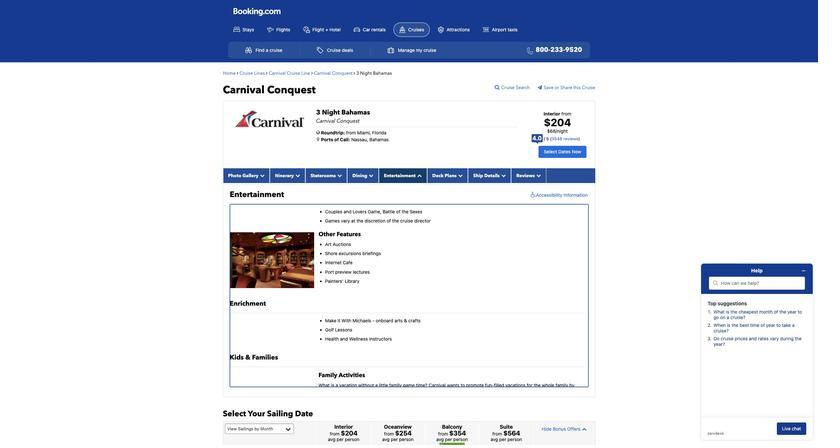 Task type: locate. For each thing, give the bounding box(es) containing it.
1 angle right image from the left
[[237, 71, 238, 75]]

chevron down image inside photo gallery dropdown button
[[259, 173, 265, 178]]

3 person from the left
[[453, 437, 468, 443]]

oceanview
[[384, 424, 412, 430]]

by left month
[[255, 427, 259, 432]]

dining
[[353, 173, 367, 179]]

couples
[[325, 209, 342, 215]]

from for oceanview from $254 avg per person
[[384, 432, 394, 437]]

+
[[325, 27, 328, 32]]

3 angle right image from the left
[[311, 71, 313, 75]]

avg left $564
[[491, 437, 498, 443]]

1 vertical spatial entertainment
[[230, 189, 284, 200]]

1 horizontal spatial games
[[367, 200, 382, 205]]

& right the kids
[[245, 353, 251, 362]]

port
[[325, 269, 334, 275]]

games
[[367, 200, 382, 205], [325, 218, 340, 224]]

lectures
[[353, 269, 370, 275]]

avg down interior
[[328, 437, 336, 443]]

3
[[356, 70, 359, 76], [316, 108, 320, 117]]

chevron up image for entertainment
[[416, 173, 422, 178]]

person up recommended image
[[453, 437, 468, 443]]

carnival conquest main content
[[220, 66, 599, 446]]

0 vertical spatial chevron up image
[[416, 173, 422, 178]]

1 horizontal spatial entertainment
[[384, 173, 416, 179]]

0 vertical spatial 3
[[356, 70, 359, 76]]

carnival
[[269, 70, 286, 76], [314, 70, 331, 76], [223, 83, 265, 97], [316, 117, 335, 125], [429, 383, 446, 389]]

person inside suite from $564 avg per person
[[508, 437, 522, 443]]

select up the view
[[223, 409, 246, 420]]

0 horizontal spatial night
[[322, 108, 340, 117]]

avg inside suite from $564 avg per person
[[491, 437, 498, 443]]

chevron down image for dining
[[367, 173, 374, 178]]

chevron down image inside staterooms dropdown button
[[336, 173, 342, 178]]

by
[[570, 383, 575, 389], [255, 427, 259, 432]]

carnival conquest link
[[314, 70, 354, 76]]

per down oceanview
[[391, 437, 398, 443]]

flight
[[312, 27, 324, 32]]

cruise down sexes
[[400, 218, 413, 224]]

0 vertical spatial select
[[544, 149, 557, 155]]

4 chevron down image from the left
[[500, 173, 506, 178]]

2 chevron down image from the left
[[294, 173, 300, 178]]

enrichment
[[230, 299, 266, 308]]

painters'
[[325, 279, 344, 284]]

bahamas inside 3 night bahamas carnival conquest
[[342, 108, 370, 117]]

of inside family activities what is a vacation without a little family game time? carnival wants to promote fun-filled vacations for the whole family by offering a selection of family activities.
[[360, 389, 365, 394]]

chevron down image for itinerary
[[294, 173, 300, 178]]

cruise right this
[[582, 85, 595, 91]]

1 horizontal spatial $204
[[544, 116, 571, 129]]

angle right image right line
[[311, 71, 313, 75]]

carnival cruise line
[[269, 70, 310, 76]]

offering
[[319, 389, 335, 394]]

2 avg from the left
[[382, 437, 390, 443]]

conquest down cruise deals
[[332, 70, 353, 76]]

1 horizontal spatial by
[[570, 383, 575, 389]]

deck right lido
[[335, 200, 346, 205]]

per for $254
[[391, 437, 398, 443]]

select for select your sailing date
[[223, 409, 246, 420]]

home link
[[223, 70, 236, 76]]

families
[[252, 353, 278, 362]]

4 angle right image from the left
[[354, 71, 355, 75]]

golf
[[325, 327, 334, 333]]

avg inside oceanview from $254 avg per person
[[382, 437, 390, 443]]

2 horizontal spatial chevron down image
[[535, 173, 541, 178]]

taxis
[[508, 27, 518, 32]]

person down the "suite"
[[508, 437, 522, 443]]

cruise for manage my cruise
[[424, 47, 436, 53]]

of
[[334, 137, 339, 142], [396, 209, 401, 215], [387, 218, 391, 224], [360, 389, 365, 394]]

little
[[379, 383, 388, 389]]

florida
[[372, 130, 387, 135]]

chevron up image inside hide bonus offers link
[[581, 427, 587, 432]]

&
[[404, 318, 407, 324], [245, 353, 251, 362]]

games up game, on the top left
[[367, 200, 382, 205]]

a left little
[[375, 383, 378, 389]]

0 vertical spatial deck
[[432, 173, 444, 179]]

oceanview from $254 avg per person
[[382, 424, 414, 443]]

chevron down image up lido deck and pool games
[[367, 173, 374, 178]]

other
[[319, 230, 335, 239]]

avg inside balcony from $354 avg per person
[[436, 437, 444, 443]]

offers
[[567, 427, 581, 432]]

cruise inside travel menu "navigation"
[[327, 47, 341, 53]]

from up "ports of call: nassau, bahamas"
[[346, 130, 356, 135]]

chevron up image for hide bonus offers
[[581, 427, 587, 432]]

chevron down image left dining
[[336, 173, 342, 178]]

800-233-9520 link
[[524, 45, 582, 55]]

cruise left line
[[287, 70, 300, 76]]

0 horizontal spatial $204
[[341, 430, 358, 437]]

0 horizontal spatial family
[[366, 389, 378, 394]]

1 horizontal spatial /
[[556, 128, 557, 134]]

angle right image for carnival conquest
[[354, 71, 355, 75]]

angle right image
[[237, 71, 238, 75], [266, 71, 268, 75], [311, 71, 313, 75], [354, 71, 355, 75]]

0 vertical spatial by
[[570, 383, 575, 389]]

conquest down carnival cruise line
[[267, 83, 316, 97]]

per up recommended image
[[445, 437, 452, 443]]

make
[[325, 318, 336, 324]]

bahamas for 3 night bahamas
[[373, 70, 392, 76]]

1 per from the left
[[337, 437, 344, 443]]

avg down oceanview
[[382, 437, 390, 443]]

the right "for"
[[534, 383, 541, 389]]

2 person from the left
[[399, 437, 414, 443]]

chevron up image right "bonus"
[[581, 427, 587, 432]]

from down oceanview
[[384, 432, 394, 437]]

cruise inside carnival conquest "main content"
[[400, 218, 413, 224]]

angle right image for cruise lines
[[266, 71, 268, 75]]

carnival up roundtrip:
[[316, 117, 335, 125]]

search
[[516, 85, 530, 91]]

angle right image right home
[[237, 71, 238, 75]]

carnival right time? at right bottom
[[429, 383, 446, 389]]

0 vertical spatial games
[[367, 200, 382, 205]]

4 avg from the left
[[491, 437, 498, 443]]

1 avg from the left
[[328, 437, 336, 443]]

avg for $204
[[328, 437, 336, 443]]

night right 'carnival conquest' link
[[360, 70, 372, 76]]

1 horizontal spatial &
[[404, 318, 407, 324]]

1 chevron down image from the left
[[259, 173, 265, 178]]

2 per from the left
[[391, 437, 398, 443]]

kids & families
[[230, 353, 278, 362]]

1 vertical spatial bahamas
[[342, 108, 370, 117]]

chevron down image
[[336, 173, 342, 178], [367, 173, 374, 178], [535, 173, 541, 178]]

deck left plans
[[432, 173, 444, 179]]

view
[[227, 427, 237, 432]]

art
[[325, 242, 332, 247]]

2 vertical spatial conquest
[[337, 117, 360, 125]]

chevron down image inside reviews dropdown button
[[535, 173, 541, 178]]

-
[[373, 318, 375, 324]]

cruise left search
[[501, 85, 515, 91]]

1 vertical spatial chevron up image
[[581, 427, 587, 432]]

arts
[[395, 318, 403, 324]]

chevron down image inside dining dropdown button
[[367, 173, 374, 178]]

make it with michaels - onboard arts & crafts
[[325, 318, 421, 324]]

1 vertical spatial night
[[322, 108, 340, 117]]

the inside family activities what is a vacation without a little family game time? carnival wants to promote fun-filled vacations for the whole family by offering a selection of family activities.
[[534, 383, 541, 389]]

from inside oceanview from $254 avg per person
[[384, 432, 394, 437]]

recommended image
[[440, 443, 465, 446]]

0 horizontal spatial deck
[[335, 200, 346, 205]]

cruise for cruise deals
[[327, 47, 341, 53]]

family right whole
[[556, 383, 568, 389]]

roundtrip:
[[321, 130, 345, 135]]

2 chevron down image from the left
[[367, 173, 374, 178]]

cruise for cruise search
[[501, 85, 515, 91]]

chevron down image for deck plans
[[457, 173, 463, 178]]

per inside interior from $204 avg per person
[[337, 437, 344, 443]]

cruise right find
[[270, 47, 282, 53]]

3 right 'carnival conquest' link
[[356, 70, 359, 76]]

chevron up image inside entertainment dropdown button
[[416, 173, 422, 178]]

night for 3 night bahamas
[[360, 70, 372, 76]]

1 horizontal spatial deck
[[432, 173, 444, 179]]

0 horizontal spatial /
[[544, 136, 545, 141]]

chevron down image left ship
[[457, 173, 463, 178]]

person inside oceanview from $254 avg per person
[[399, 437, 414, 443]]

from inside interior from $204 $68 / night
[[562, 111, 571, 116]]

$254
[[395, 430, 412, 437]]

1 horizontal spatial chevron up image
[[581, 427, 587, 432]]

cruise right my
[[424, 47, 436, 53]]

3 chevron down image from the left
[[457, 173, 463, 178]]

avg inside interior from $204 avg per person
[[328, 437, 336, 443]]

2 vertical spatial and
[[340, 336, 348, 342]]

manage
[[398, 47, 415, 53]]

a right offering
[[336, 389, 339, 394]]

game
[[403, 383, 415, 389]]

3 chevron down image from the left
[[535, 173, 541, 178]]

cruise
[[327, 47, 341, 53], [240, 70, 253, 76], [287, 70, 300, 76], [501, 85, 515, 91], [582, 85, 595, 91]]

from for interior from $204 $68 / night
[[562, 111, 571, 116]]

carnival conquest down cruise deals link
[[314, 70, 353, 76]]

/ left 5
[[544, 136, 545, 141]]

is
[[331, 383, 334, 389]]

save or share this cruise link
[[538, 85, 595, 91]]

globe image
[[316, 130, 320, 135]]

0 horizontal spatial 3
[[316, 108, 320, 117]]

family up activities.
[[389, 383, 402, 389]]

avg for $254
[[382, 437, 390, 443]]

from right interior
[[562, 111, 571, 116]]

hide
[[542, 427, 552, 432]]

chevron down image left the itinerary on the top left
[[259, 173, 265, 178]]

0 vertical spatial carnival conquest
[[314, 70, 353, 76]]

3 night bahamas carnival conquest
[[316, 108, 370, 125]]

per inside suite from $564 avg per person
[[499, 437, 506, 443]]

per inside oceanview from $254 avg per person
[[391, 437, 398, 443]]

vacations
[[506, 383, 526, 389]]

1 horizontal spatial night
[[360, 70, 372, 76]]

of down without
[[360, 389, 365, 394]]

from down interior
[[330, 432, 340, 437]]

paper plane image
[[538, 85, 544, 90]]

$204 inside interior from $204 avg per person
[[341, 430, 358, 437]]

1 horizontal spatial family
[[389, 383, 402, 389]]

select
[[544, 149, 557, 155], [223, 409, 246, 420]]

/ up 4.0 / 5 ( 3548 reviews )
[[556, 128, 557, 134]]

photo
[[228, 173, 241, 179]]

angle right image left 3 night bahamas at top
[[354, 71, 355, 75]]

3 avg from the left
[[436, 437, 444, 443]]

per for $354
[[445, 437, 452, 443]]

4 per from the left
[[499, 437, 506, 443]]

0 vertical spatial entertainment
[[384, 173, 416, 179]]

avg for $354
[[436, 437, 444, 443]]

from inside interior from $204 avg per person
[[330, 432, 340, 437]]

1 vertical spatial and
[[344, 209, 352, 215]]

interior
[[334, 424, 353, 430]]

& right arts
[[404, 318, 407, 324]]

flights link
[[262, 23, 296, 36]]

conquest
[[332, 70, 353, 76], [267, 83, 316, 97], [337, 117, 360, 125]]

1 vertical spatial deck
[[335, 200, 346, 205]]

1 person from the left
[[345, 437, 360, 443]]

discretion
[[365, 218, 386, 224]]

a
[[266, 47, 268, 53], [336, 383, 338, 389], [375, 383, 378, 389], [336, 389, 339, 394]]

2 horizontal spatial cruise
[[424, 47, 436, 53]]

1 horizontal spatial cruise
[[400, 218, 413, 224]]

person inside balcony from $354 avg per person
[[453, 437, 468, 443]]

night up roundtrip:
[[322, 108, 340, 117]]

1 vertical spatial $204
[[341, 430, 358, 437]]

view sailings by month link
[[225, 424, 294, 434]]

by inside family activities what is a vacation without a little family game time? carnival wants to promote fun-filled vacations for the whole family by offering a selection of family activities.
[[570, 383, 575, 389]]

chevron down image inside ship details dropdown button
[[500, 173, 506, 178]]

1 horizontal spatial select
[[544, 149, 557, 155]]

map marker image
[[317, 137, 319, 142]]

the down the battle
[[392, 218, 399, 224]]

person for $564
[[508, 437, 522, 443]]

800-
[[536, 45, 551, 54]]

select for select          dates now
[[544, 149, 557, 155]]

find a cruise link
[[238, 44, 290, 57]]

0 horizontal spatial chevron up image
[[416, 173, 422, 178]]

0 horizontal spatial chevron down image
[[336, 173, 342, 178]]

select down '('
[[544, 149, 557, 155]]

it
[[338, 318, 340, 324]]

dates
[[559, 149, 571, 155]]

a right find
[[266, 47, 268, 53]]

from for interior from $204 avg per person
[[330, 432, 340, 437]]

without
[[358, 383, 374, 389]]

manage my cruise button
[[381, 44, 444, 57]]

from inside suite from $564 avg per person
[[492, 432, 502, 437]]

car rentals
[[363, 27, 386, 32]]

night inside 3 night bahamas carnival conquest
[[322, 108, 340, 117]]

the right at
[[357, 218, 363, 224]]

and down lessons
[[340, 336, 348, 342]]

chevron down image left reviews
[[500, 173, 506, 178]]

person down interior
[[345, 437, 360, 443]]

0 horizontal spatial cruise
[[270, 47, 282, 53]]

carnival conquest down lines
[[223, 83, 316, 97]]

family down without
[[366, 389, 378, 394]]

3 for 3 night bahamas
[[356, 70, 359, 76]]

per down the "suite"
[[499, 437, 506, 443]]

and left the pool
[[347, 200, 355, 205]]

3 inside 3 night bahamas carnival conquest
[[316, 108, 320, 117]]

carnival inside 3 night bahamas carnival conquest
[[316, 117, 335, 125]]

promote
[[466, 383, 484, 389]]

what
[[319, 383, 330, 389]]

per inside balcony from $354 avg per person
[[445, 437, 452, 443]]

chevron down image left the staterooms
[[294, 173, 300, 178]]

0 vertical spatial night
[[360, 70, 372, 76]]

from down 'balcony'
[[438, 432, 448, 437]]

conquest up roundtrip: from miami, florida
[[337, 117, 360, 125]]

find a cruise
[[256, 47, 282, 53]]

person down oceanview
[[399, 437, 414, 443]]

and up the vary
[[344, 209, 352, 215]]

1 vertical spatial /
[[544, 136, 545, 141]]

ports of call: nassau, bahamas
[[321, 137, 389, 142]]

1 vertical spatial &
[[245, 353, 251, 362]]

1 horizontal spatial 3
[[356, 70, 359, 76]]

0 horizontal spatial select
[[223, 409, 246, 420]]

from down the "suite"
[[492, 432, 502, 437]]

excursions
[[339, 251, 361, 256]]

cruise left deals
[[327, 47, 341, 53]]

bahamas
[[373, 70, 392, 76], [342, 108, 370, 117], [370, 137, 389, 142]]

1 vertical spatial by
[[255, 427, 259, 432]]

cruise lines link
[[240, 70, 265, 76]]

night for 3 night bahamas carnival conquest
[[322, 108, 340, 117]]

$68
[[547, 128, 556, 134]]

wheelchair image
[[529, 192, 536, 199]]

0 vertical spatial $204
[[544, 116, 571, 129]]

1 vertical spatial games
[[325, 218, 340, 224]]

1 horizontal spatial chevron down image
[[367, 173, 374, 178]]

0 vertical spatial /
[[556, 128, 557, 134]]

1 vertical spatial 3
[[316, 108, 320, 117]]

art auctions
[[325, 242, 351, 247]]

lines
[[254, 70, 265, 76]]

cruise inside dropdown button
[[424, 47, 436, 53]]

chevron down image inside deck plans dropdown button
[[457, 173, 463, 178]]

balcony
[[442, 424, 462, 430]]

chevron down image
[[259, 173, 265, 178], [294, 173, 300, 178], [457, 173, 463, 178], [500, 173, 506, 178]]

angle right image right lines
[[266, 71, 268, 75]]

1 vertical spatial select
[[223, 409, 246, 420]]

staterooms button
[[305, 168, 347, 183]]

chevron down image inside itinerary dropdown button
[[294, 173, 300, 178]]

the left sexes
[[402, 209, 409, 215]]

by right whole
[[570, 383, 575, 389]]

4 person from the left
[[508, 437, 522, 443]]

plans
[[445, 173, 457, 179]]

person inside interior from $204 avg per person
[[345, 437, 360, 443]]

from inside balcony from $354 avg per person
[[438, 432, 448, 437]]

3 for 3 night bahamas carnival conquest
[[316, 108, 320, 117]]

1 chevron down image from the left
[[336, 173, 342, 178]]

3 per from the left
[[445, 437, 452, 443]]

0 vertical spatial bahamas
[[373, 70, 392, 76]]

games down "couples"
[[325, 218, 340, 224]]

cruise left lines
[[240, 70, 253, 76]]

chevron up image left deck plans
[[416, 173, 422, 178]]

avg up recommended image
[[436, 437, 444, 443]]

other features
[[319, 230, 361, 239]]

game,
[[368, 209, 382, 215]]

3 up globe icon
[[316, 108, 320, 117]]

person for $254
[[399, 437, 414, 443]]

$204 inside interior from $204 $68 / night
[[544, 116, 571, 129]]

chevron down image up wheelchair image
[[535, 173, 541, 178]]

2 angle right image from the left
[[266, 71, 268, 75]]

per down interior
[[337, 437, 344, 443]]

chevron up image
[[416, 173, 422, 178], [581, 427, 587, 432]]

person
[[345, 437, 360, 443], [399, 437, 414, 443], [453, 437, 468, 443], [508, 437, 522, 443]]



Task type: describe. For each thing, give the bounding box(es) containing it.
your
[[248, 409, 265, 420]]

a inside "navigation"
[[266, 47, 268, 53]]

details
[[484, 173, 500, 179]]

car
[[363, 27, 370, 32]]

family
[[319, 372, 337, 380]]

0 horizontal spatial games
[[325, 218, 340, 224]]

port preview lectures
[[325, 269, 370, 275]]

or
[[555, 85, 559, 91]]

of down roundtrip:
[[334, 137, 339, 142]]

chevron down image for reviews
[[535, 173, 541, 178]]

health and wellness instructors
[[325, 336, 392, 342]]

deck inside dropdown button
[[432, 173, 444, 179]]

cruises
[[408, 27, 424, 32]]

balcony from $354 avg per person
[[436, 424, 468, 443]]

5
[[546, 136, 549, 141]]

airport
[[492, 27, 507, 32]]

cruise for find a cruise
[[270, 47, 282, 53]]

call:
[[340, 137, 350, 142]]

stays
[[243, 27, 254, 32]]

vacation
[[339, 383, 357, 389]]

person for $354
[[453, 437, 468, 443]]

/ inside 4.0 / 5 ( 3548 reviews )
[[544, 136, 545, 141]]

suite from $564 avg per person
[[491, 424, 522, 443]]

carnival right line
[[314, 70, 331, 76]]

miami,
[[357, 130, 371, 135]]

my
[[416, 47, 422, 53]]

person for $204
[[345, 437, 360, 443]]

3548
[[552, 136, 562, 141]]

select your sailing date
[[223, 409, 313, 420]]

activities.
[[380, 389, 400, 394]]

search image
[[495, 85, 501, 90]]

entertainment inside dropdown button
[[384, 173, 416, 179]]

filled
[[494, 383, 504, 389]]

deck plans
[[432, 173, 457, 179]]

entertainment button
[[379, 168, 427, 183]]

angle right image for home
[[237, 71, 238, 75]]

1 vertical spatial carnival conquest
[[223, 83, 316, 97]]

3 night bahamas
[[356, 70, 392, 76]]

0 horizontal spatial entertainment
[[230, 189, 284, 200]]

roundtrip: from miami, florida
[[321, 130, 387, 135]]

sexes
[[410, 209, 422, 215]]

from for roundtrip: from miami, florida
[[346, 130, 356, 135]]

and for wellness
[[340, 336, 348, 342]]

information
[[564, 192, 588, 198]]

photo gallery
[[228, 173, 259, 179]]

carnival right lines
[[269, 70, 286, 76]]

pool
[[357, 200, 366, 205]]

line
[[301, 70, 310, 76]]

save
[[544, 85, 554, 91]]

cruise deals
[[327, 47, 353, 53]]

whole
[[542, 383, 554, 389]]

onboard
[[376, 318, 393, 324]]

carnival cruise line image
[[235, 110, 305, 128]]

gallery
[[243, 173, 259, 179]]

0 vertical spatial conquest
[[332, 70, 353, 76]]

view sailings by month
[[227, 427, 273, 432]]

attractions link
[[432, 23, 475, 36]]

chevron down image for ship details
[[500, 173, 506, 178]]

interior
[[544, 111, 560, 116]]

$204 for interior from $204 $68 / night
[[544, 116, 571, 129]]

shore excursions briefings
[[325, 251, 381, 256]]

games vary at the discretion of the cruise director
[[325, 218, 431, 224]]

reviews
[[516, 173, 535, 179]]

0 vertical spatial &
[[404, 318, 407, 324]]

a right is
[[336, 383, 338, 389]]

internet cafe
[[325, 260, 353, 266]]

per for $564
[[499, 437, 506, 443]]

with
[[342, 318, 351, 324]]

lido deck and pool games
[[325, 200, 382, 205]]

of down the battle
[[387, 218, 391, 224]]

chevron down image for staterooms
[[336, 173, 342, 178]]

$354
[[449, 430, 466, 437]]

save or share this cruise
[[544, 85, 595, 91]]

1 vertical spatial conquest
[[267, 83, 316, 97]]

lessons
[[335, 327, 352, 333]]

ship details
[[473, 173, 500, 179]]

now
[[572, 149, 581, 155]]

month
[[260, 427, 273, 432]]

)
[[579, 136, 580, 141]]

9520
[[565, 45, 582, 54]]

2 horizontal spatial family
[[556, 383, 568, 389]]

carnival cruise line link
[[269, 70, 310, 76]]

wellness
[[349, 336, 368, 342]]

cruise for cruise lines
[[240, 70, 253, 76]]

reviews
[[564, 136, 579, 141]]

activities
[[339, 372, 365, 380]]

sailing
[[267, 409, 293, 420]]

per for $204
[[337, 437, 344, 443]]

avg for $564
[[491, 437, 498, 443]]

and for lovers
[[344, 209, 352, 215]]

from for suite from $564 avg per person
[[492, 432, 502, 437]]

0 vertical spatial and
[[347, 200, 355, 205]]

battle
[[383, 209, 395, 215]]

hide bonus offers
[[542, 427, 581, 432]]

to
[[461, 383, 465, 389]]

chevron down image for photo gallery
[[259, 173, 265, 178]]

booking.com home image
[[233, 8, 280, 16]]

bahamas for 3 night bahamas carnival conquest
[[342, 108, 370, 117]]

michaels
[[353, 318, 371, 324]]

from for balcony from $354 avg per person
[[438, 432, 448, 437]]

cruises link
[[394, 22, 430, 37]]

interior from $204 $68 / night
[[544, 111, 571, 134]]

selection
[[340, 389, 359, 394]]

flight + hotel
[[312, 27, 341, 32]]

date
[[295, 409, 313, 420]]

0 horizontal spatial &
[[245, 353, 251, 362]]

/ inside interior from $204 $68 / night
[[556, 128, 557, 134]]

carnival down cruise lines
[[223, 83, 265, 97]]

select          dates now
[[544, 149, 581, 155]]

stays link
[[228, 23, 259, 36]]

conquest inside 3 night bahamas carnival conquest
[[337, 117, 360, 125]]

2 vertical spatial bahamas
[[370, 137, 389, 142]]

deals
[[342, 47, 353, 53]]

night
[[557, 128, 568, 134]]

library
[[345, 279, 360, 284]]

$204 for interior from $204 avg per person
[[341, 430, 358, 437]]

share
[[560, 85, 572, 91]]

0 horizontal spatial by
[[255, 427, 259, 432]]

travel menu navigation
[[228, 42, 590, 58]]

vary
[[341, 218, 350, 224]]

reviews button
[[511, 168, 546, 183]]

flights
[[276, 27, 290, 32]]

of right the battle
[[396, 209, 401, 215]]

hotel
[[330, 27, 341, 32]]

photo gallery button
[[223, 168, 270, 183]]

angle right image for carnival cruise line
[[311, 71, 313, 75]]

suite
[[500, 424, 513, 430]]

staterooms
[[311, 173, 336, 179]]

features
[[337, 230, 361, 239]]

preview
[[335, 269, 352, 275]]

carnival inside family activities what is a vacation without a little family game time? carnival wants to promote fun-filled vacations for the whole family by offering a selection of family activities.
[[429, 383, 446, 389]]



Task type: vqa. For each thing, say whether or not it's contained in the screenshot.
1st "map marker" icon from the top
no



